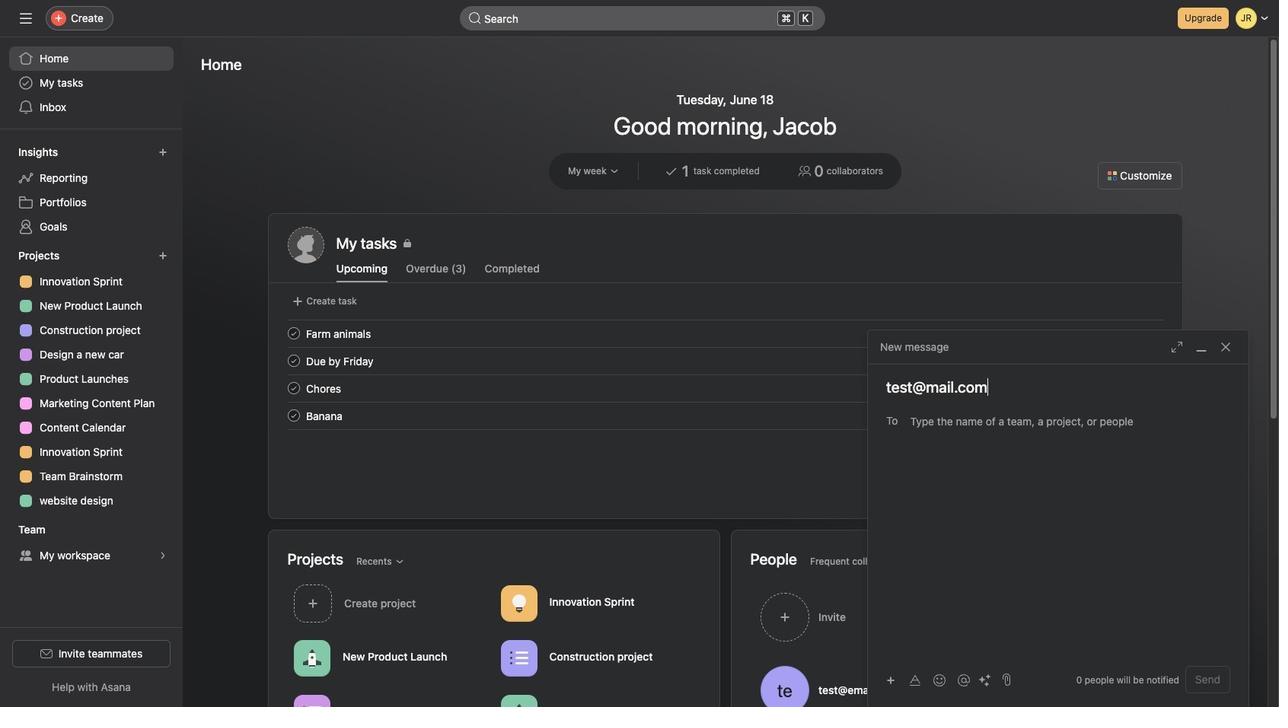 Task type: vqa. For each thing, say whether or not it's contained in the screenshot.
first Mark complete icon from the bottom
yes



Task type: locate. For each thing, give the bounding box(es) containing it.
1 horizontal spatial rocket image
[[510, 704, 528, 708]]

1 vertical spatial rocket image
[[510, 704, 528, 708]]

mark complete image for first mark complete checkbox from the bottom
[[285, 379, 303, 398]]

2 vertical spatial mark complete checkbox
[[285, 379, 303, 398]]

mark complete image
[[285, 379, 303, 398], [285, 407, 303, 425]]

0 horizontal spatial rocket image
[[303, 649, 321, 668]]

None field
[[460, 6, 826, 30]]

2 mark complete image from the top
[[285, 407, 303, 425]]

2 list item from the top
[[269, 347, 1183, 375]]

Type the name of a team, a project, or people text field
[[911, 412, 1137, 430]]

toolbar
[[881, 669, 996, 691]]

1 mark complete image from the top
[[285, 325, 303, 343]]

0 vertical spatial mark complete image
[[285, 379, 303, 398]]

hide sidebar image
[[20, 12, 32, 24]]

0 horizontal spatial list image
[[303, 704, 321, 708]]

1 horizontal spatial list image
[[510, 649, 528, 668]]

1 vertical spatial mark complete checkbox
[[285, 352, 303, 370]]

1 mark complete image from the top
[[285, 379, 303, 398]]

Mark complete checkbox
[[285, 325, 303, 343], [285, 352, 303, 370], [285, 379, 303, 398]]

projects element
[[0, 242, 183, 517]]

Search tasks, projects, and more text field
[[460, 6, 826, 30]]

0 vertical spatial list image
[[510, 649, 528, 668]]

0 vertical spatial mark complete checkbox
[[285, 325, 303, 343]]

mark complete image for mark complete option at the bottom
[[285, 407, 303, 425]]

2 mark complete image from the top
[[285, 352, 303, 370]]

mark complete image for 3rd mark complete checkbox from the bottom
[[285, 325, 303, 343]]

0 vertical spatial mark complete image
[[285, 325, 303, 343]]

1 vertical spatial mark complete image
[[285, 407, 303, 425]]

dialog
[[868, 331, 1249, 708]]

mark complete image for 2nd mark complete checkbox from the top of the page
[[285, 352, 303, 370]]

rocket image
[[303, 649, 321, 668], [510, 704, 528, 708]]

0 vertical spatial rocket image
[[303, 649, 321, 668]]

mark complete image
[[285, 325, 303, 343], [285, 352, 303, 370]]

expand popout to full screen image
[[1172, 341, 1184, 353]]

new insights image
[[158, 148, 168, 157]]

1 vertical spatial mark complete image
[[285, 352, 303, 370]]

list image
[[510, 649, 528, 668], [303, 704, 321, 708]]

Add subject text field
[[868, 377, 1249, 398]]

list item
[[269, 320, 1183, 347], [269, 347, 1183, 375]]

1 vertical spatial list image
[[303, 704, 321, 708]]

Mark complete checkbox
[[285, 407, 303, 425]]



Task type: describe. For each thing, give the bounding box(es) containing it.
2 mark complete checkbox from the top
[[285, 352, 303, 370]]

see details, my workspace image
[[158, 552, 168, 561]]

minimize image
[[1196, 341, 1208, 353]]

isinverse image
[[469, 12, 481, 24]]

light_bulb image
[[510, 595, 528, 613]]

1 list item from the top
[[269, 320, 1183, 347]]

1 mark complete checkbox from the top
[[285, 325, 303, 343]]

at mention image
[[958, 675, 971, 687]]

new project or portfolio image
[[158, 251, 168, 261]]

teams element
[[0, 517, 183, 571]]

add profile photo image
[[288, 227, 324, 264]]

close image
[[1220, 341, 1233, 353]]

global element
[[0, 37, 183, 129]]

insights element
[[0, 139, 183, 242]]

insert an object image
[[887, 676, 896, 685]]

3 mark complete checkbox from the top
[[285, 379, 303, 398]]



